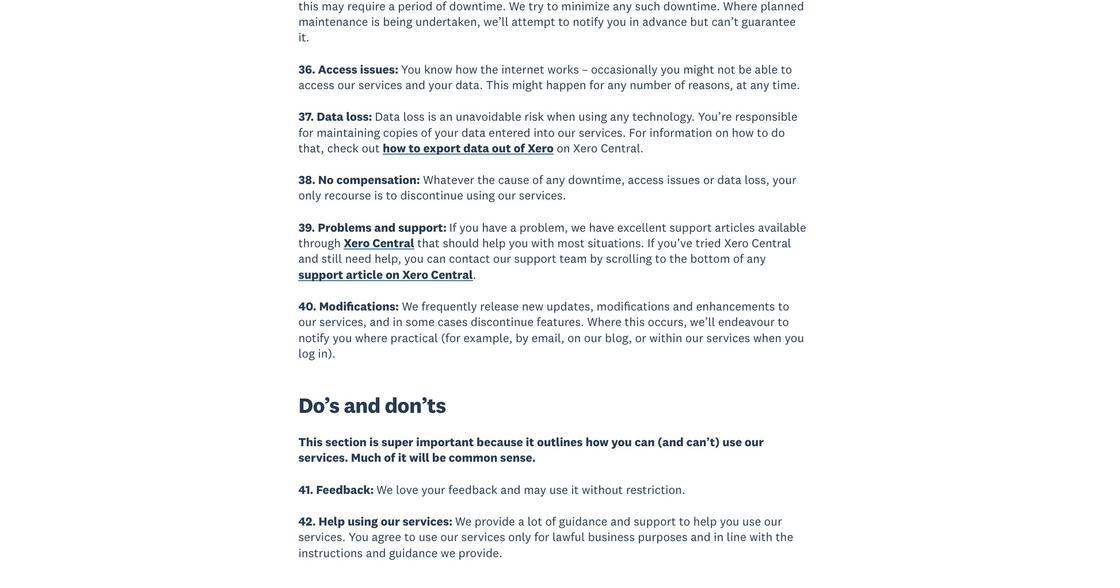 Task type: locate. For each thing, give the bounding box(es) containing it.
this inside the you know how the internet works – occasionally you might not be able to access our services and your data. this might happen for any number of reasons, at any time.
[[486, 77, 509, 93]]

1 horizontal spatial with
[[750, 530, 773, 546]]

copies
[[383, 125, 418, 140]]

can
[[427, 251, 446, 267], [635, 435, 655, 450]]

for down the lot
[[535, 530, 550, 546]]

provide.
[[459, 546, 503, 561]]

use right can't)
[[723, 435, 742, 450]]

feedback
[[449, 482, 498, 498]]

when up into
[[547, 109, 576, 125]]

0 vertical spatial when
[[547, 109, 576, 125]]

and down through in the left of the page
[[299, 251, 319, 267]]

is inside whatever the cause of any downtime, access issues or data loss, your only recourse is to discontinue using our services.
[[374, 188, 383, 204]]

1 vertical spatial help
[[694, 514, 717, 530]]

2 vertical spatial for
[[535, 530, 550, 546]]

to up purposes
[[679, 514, 691, 530]]

central down contact
[[431, 267, 473, 283]]

out down entered
[[492, 140, 511, 156]]

0 horizontal spatial for
[[299, 125, 314, 140]]

only inside we provide a lot of guidance and support to help you use our services. you agree to use our services only for lawful business purposes and in line with the instructions and guidance we provide.
[[509, 530, 532, 546]]

0 horizontal spatial discontinue
[[401, 188, 463, 204]]

1 vertical spatial when
[[754, 330, 782, 346]]

1 vertical spatial using
[[467, 188, 495, 204]]

our inside data loss is an unavoidable risk when using any technology. you're responsible for maintaining copies of your data entered into our services. for information on how to do that, check out
[[558, 125, 576, 140]]

on
[[716, 125, 729, 140], [557, 140, 570, 156], [386, 267, 400, 283], [568, 330, 581, 346]]

is inside this section is super important because it outlines how you can (and can't) use our services. much of it will be common sense.
[[370, 435, 379, 450]]

0 horizontal spatial by
[[516, 330, 529, 346]]

using inside whatever the cause of any downtime, access issues or data loss, your only recourse is to discontinue using our services.
[[467, 188, 495, 204]]

1 data from the left
[[317, 109, 344, 125]]

0 horizontal spatial or
[[635, 330, 647, 346]]

0 horizontal spatial help
[[482, 236, 506, 251]]

when down endeavour
[[754, 330, 782, 346]]

the up data.
[[481, 61, 499, 77]]

by inside we frequently release new updates, modifications and enhancements to our services, and in some cases discontinue features. where this occurs, we'll endeavour to notify you where practical (for example, by email, on our blog, or within our services when you log in).
[[516, 330, 529, 346]]

only inside whatever the cause of any downtime, access issues or data loss, your only recourse is to discontinue using our services.
[[299, 188, 322, 204]]

where
[[355, 330, 388, 346]]

xero central
[[344, 236, 415, 251]]

without
[[582, 482, 623, 498]]

by
[[590, 251, 603, 267], [516, 330, 529, 346]]

to inside the you know how the internet works – occasionally you might not be able to access our services and your data. this might happen for any number of reasons, at any time.
[[781, 61, 793, 77]]

might down internet
[[512, 77, 543, 93]]

it
[[526, 435, 535, 450], [398, 451, 407, 466], [571, 482, 579, 498]]

2 vertical spatial we
[[455, 514, 472, 530]]

0 vertical spatial guidance
[[559, 514, 608, 530]]

on inside data loss is an unavoidable risk when using any technology. you're responsible for maintaining copies of your data entered into our services. for information on how to do that, check out
[[716, 125, 729, 140]]

1 vertical spatial only
[[509, 530, 532, 546]]

by right team
[[590, 251, 603, 267]]

central up help,
[[373, 236, 415, 251]]

we
[[571, 220, 586, 235], [441, 546, 456, 561]]

using up agree
[[348, 514, 378, 530]]

0 horizontal spatial when
[[547, 109, 576, 125]]

any up for
[[611, 109, 630, 125]]

of inside whatever the cause of any downtime, access issues or data loss, your only recourse is to discontinue using our services.
[[533, 172, 543, 188]]

we frequently release new updates, modifications and enhancements to our services, and in some cases discontinue features. where this occurs, we'll endeavour to notify you where practical (for example, by email, on our blog, or within our services when you log in).
[[299, 299, 805, 362]]

a left the lot
[[518, 514, 525, 530]]

or right issues
[[704, 172, 715, 188]]

out down maintaining
[[362, 140, 380, 156]]

0 vertical spatial you
[[401, 61, 421, 77]]

to down compensation:
[[386, 188, 397, 204]]

by inside that should help you with most situations. if you've tried xero central and still need help, you can contact our support team by scrolling to the bottom of any support article on xero central .
[[590, 251, 603, 267]]

1 vertical spatial with
[[750, 530, 773, 546]]

we'll
[[690, 315, 716, 330]]

data left loss,
[[718, 172, 742, 188]]

1 vertical spatial a
[[518, 514, 525, 530]]

0 vertical spatial access
[[299, 77, 335, 93]]

1 horizontal spatial by
[[590, 251, 603, 267]]

0 horizontal spatial in
[[393, 315, 403, 330]]

0 vertical spatial using
[[579, 109, 607, 125]]

2 vertical spatial is
[[370, 435, 379, 450]]

outlines
[[537, 435, 583, 450]]

occurs,
[[648, 315, 687, 330]]

support inside if you have a problem, we have excellent support articles available through
[[670, 220, 712, 235]]

can't)
[[687, 435, 720, 450]]

is
[[428, 109, 437, 125], [374, 188, 383, 204], [370, 435, 379, 450]]

how up data.
[[456, 61, 478, 77]]

be inside this section is super important because it outlines how you can (and can't) use our services. much of it will be common sense.
[[432, 451, 446, 466]]

we for help
[[455, 514, 472, 530]]

1 horizontal spatial you
[[401, 61, 421, 77]]

only
[[299, 188, 322, 204], [509, 530, 532, 546]]

if you have a problem, we have excellent support articles available through
[[299, 220, 807, 251]]

have up situations.
[[589, 220, 615, 235]]

2 vertical spatial using
[[348, 514, 378, 530]]

can down that
[[427, 251, 446, 267]]

services up provide.
[[462, 530, 506, 546]]

39.
[[299, 220, 315, 235]]

and down agree
[[366, 546, 386, 561]]

for
[[629, 125, 647, 140]]

discontinue inside we frequently release new updates, modifications and enhancements to our services, and in some cases discontinue features. where this occurs, we'll endeavour to notify you where practical (for example, by email, on our blog, or within our services when you log in).
[[471, 315, 534, 330]]

0 horizontal spatial you
[[349, 530, 369, 546]]

if down excellent
[[648, 236, 655, 251]]

technology.
[[633, 109, 695, 125]]

support inside we provide a lot of guidance and support to help you use our services. you agree to use our services only for lawful business purposes and in line with the instructions and guidance we provide.
[[634, 514, 676, 530]]

be inside the you know how the internet works – occasionally you might not be able to access our services and your data. this might happen for any number of reasons, at any time.
[[739, 61, 752, 77]]

support:
[[398, 220, 447, 235]]

it down super
[[398, 451, 407, 466]]

1 horizontal spatial this
[[486, 77, 509, 93]]

1 horizontal spatial guidance
[[559, 514, 608, 530]]

if up 'should'
[[449, 220, 457, 235]]

of right bottom at the top right of page
[[734, 251, 744, 267]]

services inside the you know how the internet works – occasionally you might not be able to access our services and your data. this might happen for any number of reasons, at any time.
[[359, 77, 402, 93]]

1 vertical spatial services
[[707, 330, 751, 346]]

1 horizontal spatial have
[[589, 220, 615, 235]]

of down super
[[384, 451, 396, 466]]

situations.
[[588, 236, 645, 251]]

1 horizontal spatial discontinue
[[471, 315, 534, 330]]

help,
[[375, 251, 402, 267]]

on inside we frequently release new updates, modifications and enhancements to our services, and in some cases discontinue features. where this occurs, we'll endeavour to notify you where practical (for example, by email, on our blog, or within our services when you log in).
[[568, 330, 581, 346]]

we up some
[[402, 299, 419, 314]]

by left email,
[[516, 330, 529, 346]]

support
[[670, 220, 712, 235], [514, 251, 557, 267], [299, 267, 343, 283], [634, 514, 676, 530]]

support up you've
[[670, 220, 712, 235]]

a left problem,
[[510, 220, 517, 235]]

the down you've
[[670, 251, 688, 267]]

1 horizontal spatial using
[[467, 188, 495, 204]]

data up how to export data out of xero link
[[462, 125, 486, 140]]

0 vertical spatial by
[[590, 251, 603, 267]]

to up time.
[[781, 61, 793, 77]]

you inside we provide a lot of guidance and support to help you use our services. you agree to use our services only for lawful business purposes and in line with the instructions and guidance we provide.
[[349, 530, 369, 546]]

data inside data loss is an unavoidable risk when using any technology. you're responsible for maintaining copies of your data entered into our services. for information on how to do that, check out
[[375, 109, 400, 125]]

1 horizontal spatial access
[[628, 172, 664, 188]]

risk
[[525, 109, 544, 125]]

guidance down agree
[[389, 546, 438, 561]]

discontinue down whatever
[[401, 188, 463, 204]]

using down whatever
[[467, 188, 495, 204]]

for inside the you know how the internet works – occasionally you might not be able to access our services and your data. this might happen for any number of reasons, at any time.
[[590, 77, 605, 93]]

how inside this section is super important because it outlines how you can (and can't) use our services. much of it will be common sense.
[[586, 435, 609, 450]]

1 horizontal spatial if
[[648, 236, 655, 251]]

with right "line"
[[750, 530, 773, 546]]

to down you've
[[655, 251, 667, 267]]

1 vertical spatial can
[[635, 435, 655, 450]]

0 vertical spatial if
[[449, 220, 457, 235]]

our inside the you know how the internet works – occasionally you might not be able to access our services and your data. this might happen for any number of reasons, at any time.
[[338, 77, 356, 93]]

0 vertical spatial can
[[427, 251, 446, 267]]

loss,
[[745, 172, 770, 188]]

our inside whatever the cause of any downtime, access issues or data loss, your only recourse is to discontinue using our services.
[[498, 188, 516, 204]]

guidance
[[559, 514, 608, 530], [389, 546, 438, 561]]

1 vertical spatial if
[[648, 236, 655, 251]]

of right the lot
[[546, 514, 556, 530]]

data inside whatever the cause of any downtime, access issues or data loss, your only recourse is to discontinue using our services.
[[718, 172, 742, 188]]

1 horizontal spatial only
[[509, 530, 532, 546]]

how down responsible
[[732, 125, 754, 140]]

access left issues
[[628, 172, 664, 188]]

services,
[[320, 315, 367, 330]]

37. data loss:
[[299, 109, 375, 125]]

on down you're
[[716, 125, 729, 140]]

central down available
[[752, 236, 792, 251]]

0 horizontal spatial services
[[359, 77, 402, 93]]

0 horizontal spatial access
[[299, 77, 335, 93]]

1 horizontal spatial for
[[535, 530, 550, 546]]

to inside data loss is an unavoidable risk when using any technology. you're responsible for maintaining copies of your data entered into our services. for information on how to do that, check out
[[757, 125, 769, 140]]

this section is super important because it outlines how you can (and can't) use our services. much of it will be common sense.
[[299, 435, 764, 466]]

0 horizontal spatial a
[[510, 220, 517, 235]]

that
[[418, 236, 440, 251]]

any left downtime,
[[546, 172, 565, 188]]

any
[[608, 77, 627, 93], [751, 77, 770, 93], [611, 109, 630, 125], [546, 172, 565, 188], [747, 251, 766, 267]]

1 horizontal spatial help
[[694, 514, 717, 530]]

0 vertical spatial or
[[704, 172, 715, 188]]

your right loss,
[[773, 172, 797, 188]]

responsible
[[735, 109, 798, 125]]

your down an at the top of the page
[[435, 125, 459, 140]]

services.
[[579, 125, 626, 140], [519, 188, 566, 204], [299, 451, 348, 466], [299, 530, 346, 546]]

the
[[481, 61, 499, 77], [478, 172, 495, 188], [670, 251, 688, 267], [776, 530, 794, 546]]

with down problem,
[[532, 236, 555, 251]]

2 horizontal spatial for
[[590, 77, 605, 93]]

we left the provide
[[455, 514, 472, 530]]

2 horizontal spatial using
[[579, 109, 607, 125]]

0 horizontal spatial out
[[362, 140, 380, 156]]

1 horizontal spatial we
[[402, 299, 419, 314]]

1 vertical spatial in
[[714, 530, 724, 546]]

xero central link
[[344, 236, 415, 254]]

0 vertical spatial this
[[486, 77, 509, 93]]

scrolling
[[606, 251, 652, 267]]

any down the able
[[751, 77, 770, 93]]

1 vertical spatial is
[[374, 188, 383, 204]]

1 horizontal spatial can
[[635, 435, 655, 450]]

services. up the central.
[[579, 125, 626, 140]]

only down 38.
[[299, 188, 322, 204]]

with
[[532, 236, 555, 251], [750, 530, 773, 546]]

1 horizontal spatial when
[[754, 330, 782, 346]]

1 horizontal spatial services
[[462, 530, 506, 546]]

0 vertical spatial help
[[482, 236, 506, 251]]

36. access issues:
[[299, 61, 401, 77]]

0 horizontal spatial data
[[317, 109, 344, 125]]

1 vertical spatial we
[[441, 546, 456, 561]]

help
[[482, 236, 506, 251], [694, 514, 717, 530]]

is inside data loss is an unavoidable risk when using any technology. you're responsible for maintaining copies of your data entered into our services. for information on how to do that, check out
[[428, 109, 437, 125]]

0 vertical spatial discontinue
[[401, 188, 463, 204]]

in left some
[[393, 315, 403, 330]]

2 data from the left
[[375, 109, 400, 125]]

1 horizontal spatial in
[[714, 530, 724, 546]]

your down know
[[429, 77, 453, 93]]

services:
[[403, 514, 453, 530]]

have up contact
[[482, 220, 507, 235]]

0 vertical spatial we
[[571, 220, 586, 235]]

you inside if you have a problem, we have excellent support articles available through
[[460, 220, 479, 235]]

0 vertical spatial a
[[510, 220, 517, 235]]

with inside that should help you with most situations. if you've tried xero central and still need help, you can contact our support team by scrolling to the bottom of any support article on xero central .
[[532, 236, 555, 251]]

1 vertical spatial this
[[299, 435, 323, 450]]

need
[[345, 251, 372, 267]]

is for an
[[428, 109, 437, 125]]

is left an at the top of the page
[[428, 109, 437, 125]]

any inside that should help you with most situations. if you've tried xero central and still need help, you can contact our support team by scrolling to the bottom of any support article on xero central .
[[747, 251, 766, 267]]

for right 'happen'
[[590, 77, 605, 93]]

2 vertical spatial services
[[462, 530, 506, 546]]

data inside data loss is an unavoidable risk when using any technology. you're responsible for maintaining copies of your data entered into our services. for information on how to do that, check out
[[462, 125, 486, 140]]

your
[[429, 77, 453, 93], [435, 125, 459, 140], [773, 172, 797, 188], [422, 482, 446, 498]]

data
[[462, 125, 486, 140], [464, 140, 489, 156], [718, 172, 742, 188]]

2 have from the left
[[589, 220, 615, 235]]

when inside we frequently release new updates, modifications and enhancements to our services, and in some cases discontinue features. where this occurs, we'll endeavour to notify you where practical (for example, by email, on our blog, or within our services when you log in).
[[754, 330, 782, 346]]

1 vertical spatial you
[[349, 530, 369, 546]]

might up "reasons,"
[[684, 61, 715, 77]]

to inside whatever the cause of any downtime, access issues or data loss, your only recourse is to discontinue using our services.
[[386, 188, 397, 204]]

our inside this section is super important because it outlines how you can (and can't) use our services. much of it will be common sense.
[[745, 435, 764, 450]]

services down "issues:"
[[359, 77, 402, 93]]

guidance up lawful
[[559, 514, 608, 530]]

when
[[547, 109, 576, 125], [754, 330, 782, 346]]

0 horizontal spatial central
[[373, 236, 415, 251]]

2 horizontal spatial we
[[455, 514, 472, 530]]

we left provide.
[[441, 546, 456, 561]]

happen
[[546, 77, 587, 93]]

0 vertical spatial be
[[739, 61, 752, 77]]

1 horizontal spatial out
[[492, 140, 511, 156]]

we up 'most'
[[571, 220, 586, 235]]

1 vertical spatial for
[[299, 125, 314, 140]]

we inside we provide a lot of guidance and support to help you use our services. you agree to use our services only for lawful business purposes and in line with the instructions and guidance we provide.
[[455, 514, 472, 530]]

sense.
[[500, 451, 536, 466]]

(and
[[658, 435, 684, 450]]

discontinue inside whatever the cause of any downtime, access issues or data loss, your only recourse is to discontinue using our services.
[[401, 188, 463, 204]]

you inside the you know how the internet works – occasionally you might not be able to access our services and your data. this might happen for any number of reasons, at any time.
[[401, 61, 421, 77]]

1 horizontal spatial be
[[739, 61, 752, 77]]

business
[[588, 530, 635, 546]]

it up sense.
[[526, 435, 535, 450]]

be
[[739, 61, 752, 77], [432, 451, 446, 466]]

the inside whatever the cause of any downtime, access issues or data loss, your only recourse is to discontinue using our services.
[[478, 172, 495, 188]]

services. up 'instructions'
[[299, 530, 346, 546]]

0 horizontal spatial we
[[377, 482, 393, 498]]

in left "line"
[[714, 530, 724, 546]]

1 horizontal spatial data
[[375, 109, 400, 125]]

support down still
[[299, 267, 343, 283]]

is down compensation:
[[374, 188, 383, 204]]

within
[[650, 330, 683, 346]]

modifications
[[597, 299, 670, 314]]

xero up need
[[344, 236, 370, 251]]

1 vertical spatial or
[[635, 330, 647, 346]]

xero up downtime,
[[573, 140, 598, 156]]

number
[[630, 77, 672, 93]]

0 horizontal spatial can
[[427, 251, 446, 267]]

36.
[[299, 61, 316, 77]]

the inside the you know how the internet works – occasionally you might not be able to access our services and your data. this might happen for any number of reasons, at any time.
[[481, 61, 499, 77]]

entered
[[489, 125, 531, 140]]

should
[[443, 236, 479, 251]]

(for
[[441, 330, 461, 346]]

can inside that should help you with most situations. if you've tried xero central and still need help, you can contact our support team by scrolling to the bottom of any support article on xero central .
[[427, 251, 446, 267]]

1 horizontal spatial we
[[571, 220, 586, 235]]

1 out from the left
[[362, 140, 380, 156]]

0 horizontal spatial we
[[441, 546, 456, 561]]

1 vertical spatial access
[[628, 172, 664, 188]]

be down important
[[432, 451, 446, 466]]

of right the number
[[675, 77, 685, 93]]

problems
[[318, 220, 372, 235]]

of inside that should help you with most situations. if you've tried xero central and still need help, you can contact our support team by scrolling to the bottom of any support article on xero central .
[[734, 251, 744, 267]]

to down copies
[[409, 140, 421, 156]]

do's
[[299, 392, 340, 419]]

1 vertical spatial by
[[516, 330, 529, 346]]

can left (and
[[635, 435, 655, 450]]

we inside we frequently release new updates, modifications and enhancements to our services, and in some cases discontinue features. where this occurs, we'll endeavour to notify you where practical (for example, by email, on our blog, or within our services when you log in).
[[402, 299, 419, 314]]

how right outlines
[[586, 435, 609, 450]]

0 vertical spatial for
[[590, 77, 605, 93]]

support down if you have a problem, we have excellent support articles available through
[[514, 251, 557, 267]]

article
[[346, 267, 383, 283]]

0 horizontal spatial with
[[532, 236, 555, 251]]

support up purposes
[[634, 514, 676, 530]]

0 vertical spatial only
[[299, 188, 322, 204]]

0 horizontal spatial be
[[432, 451, 446, 466]]

cause
[[498, 172, 530, 188]]

articles
[[715, 220, 755, 235]]

0 vertical spatial services
[[359, 77, 402, 93]]

0 horizontal spatial if
[[449, 220, 457, 235]]

this right data.
[[486, 77, 509, 93]]

modifications:
[[319, 299, 399, 314]]

a inside if you have a problem, we have excellent support articles available through
[[510, 220, 517, 235]]

help inside we provide a lot of guidance and support to help you use our services. you agree to use our services only for lawful business purposes and in line with the instructions and guidance we provide.
[[694, 514, 717, 530]]

will
[[409, 451, 430, 466]]

services down endeavour
[[707, 330, 751, 346]]

is up much
[[370, 435, 379, 450]]

our inside that should help you with most situations. if you've tried xero central and still need help, you can contact our support team by scrolling to the bottom of any support article on xero central .
[[493, 251, 511, 267]]

the left cause
[[478, 172, 495, 188]]

and
[[406, 77, 426, 93], [374, 220, 396, 235], [299, 251, 319, 267], [673, 299, 693, 314], [370, 315, 390, 330], [344, 392, 381, 419], [501, 482, 521, 498], [611, 514, 631, 530], [691, 530, 711, 546], [366, 546, 386, 561]]

xero down into
[[528, 140, 554, 156]]

downtime,
[[568, 172, 625, 188]]

help inside that should help you with most situations. if you've tried xero central and still need help, you can contact our support team by scrolling to the bottom of any support article on xero central .
[[482, 236, 506, 251]]

central
[[373, 236, 415, 251], [752, 236, 792, 251], [431, 267, 473, 283]]

0 horizontal spatial only
[[299, 188, 322, 204]]

0 horizontal spatial have
[[482, 220, 507, 235]]

on down features.
[[568, 330, 581, 346]]

0 horizontal spatial this
[[299, 435, 323, 450]]

1 horizontal spatial a
[[518, 514, 525, 530]]

to right endeavour
[[778, 315, 790, 330]]

1 vertical spatial discontinue
[[471, 315, 534, 330]]

access down 36.
[[299, 77, 335, 93]]

1 vertical spatial be
[[432, 451, 446, 466]]

have
[[482, 220, 507, 235], [589, 220, 615, 235]]

data
[[317, 109, 344, 125], [375, 109, 400, 125]]

0 vertical spatial with
[[532, 236, 555, 251]]

services. inside data loss is an unavoidable risk when using any technology. you're responsible for maintaining copies of your data entered into our services. for information on how to do that, check out
[[579, 125, 626, 140]]

–
[[582, 61, 588, 77]]



Task type: describe. For each thing, give the bounding box(es) containing it.
to inside that should help you with most situations. if you've tried xero central and still need help, you can contact our support team by scrolling to the bottom of any support article on xero central .
[[655, 251, 667, 267]]

in inside we provide a lot of guidance and support to help you use our services. you agree to use our services only for lawful business purposes and in line with the instructions and guidance we provide.
[[714, 530, 724, 546]]

you know how the internet works – occasionally you might not be able to access our services and your data. this might happen for any number of reasons, at any time.
[[299, 61, 801, 93]]

37.
[[299, 109, 314, 125]]

on inside that should help you with most situations. if you've tried xero central and still need help, you can contact our support team by scrolling to the bottom of any support article on xero central .
[[386, 267, 400, 283]]

use inside this section is super important because it outlines how you can (and can't) use our services. much of it will be common sense.
[[723, 435, 742, 450]]

services inside we frequently release new updates, modifications and enhancements to our services, and in some cases discontinue features. where this occurs, we'll endeavour to notify you where practical (for example, by email, on our blog, or within our services when you log in).
[[707, 330, 751, 346]]

your inside the you know how the internet works – occasionally you might not be able to access our services and your data. this might happen for any number of reasons, at any time.
[[429, 77, 453, 93]]

new
[[522, 299, 544, 314]]

example,
[[464, 330, 513, 346]]

cases
[[438, 315, 468, 330]]

any inside whatever the cause of any downtime, access issues or data loss, your only recourse is to discontinue using our services.
[[546, 172, 565, 188]]

how down copies
[[383, 140, 406, 156]]

and up xero central
[[374, 220, 396, 235]]

of inside data loss is an unavoidable risk when using any technology. you're responsible for maintaining copies of your data entered into our services. for information on how to do that, check out
[[421, 125, 432, 140]]

and inside the you know how the internet works – occasionally you might not be able to access our services and your data. this might happen for any number of reasons, at any time.
[[406, 77, 426, 93]]

restriction.
[[626, 482, 686, 498]]

much
[[351, 451, 382, 466]]

frequently
[[422, 299, 477, 314]]

1 vertical spatial guidance
[[389, 546, 438, 561]]

you're
[[698, 109, 732, 125]]

41. feedback: we love your feedback and may use it without restriction.
[[299, 482, 686, 498]]

we for modifications:
[[402, 299, 419, 314]]

email,
[[532, 330, 565, 346]]

0 horizontal spatial might
[[512, 77, 543, 93]]

lot
[[528, 514, 543, 530]]

instructions
[[299, 546, 363, 561]]

2 horizontal spatial it
[[571, 482, 579, 498]]

line
[[727, 530, 747, 546]]

internet
[[502, 61, 545, 77]]

data.
[[456, 77, 483, 93]]

not
[[718, 61, 736, 77]]

that should help you with most situations. if you've tried xero central and still need help, you can contact our support team by scrolling to the bottom of any support article on xero central .
[[299, 236, 792, 283]]

section
[[326, 435, 367, 450]]

and up where in the bottom of the page
[[370, 315, 390, 330]]

into
[[534, 125, 555, 140]]

issues:
[[360, 61, 399, 77]]

feedback:
[[316, 482, 374, 498]]

2 horizontal spatial central
[[752, 236, 792, 251]]

whatever
[[423, 172, 475, 188]]

using inside data loss is an unavoidable risk when using any technology. you're responsible for maintaining copies of your data entered into our services. for information on how to do that, check out
[[579, 109, 607, 125]]

0 horizontal spatial it
[[398, 451, 407, 466]]

data loss is an unavoidable risk when using any technology. you're responsible for maintaining copies of your data entered into our services. for information on how to do that, check out
[[299, 109, 798, 156]]

0 horizontal spatial using
[[348, 514, 378, 530]]

and up section
[[344, 392, 381, 419]]

central.
[[601, 140, 644, 156]]

problem,
[[520, 220, 568, 235]]

you inside we provide a lot of guidance and support to help you use our services. you agree to use our services only for lawful business purposes and in line with the instructions and guidance we provide.
[[720, 514, 740, 530]]

through
[[299, 236, 341, 251]]

and up business
[[611, 514, 631, 530]]

tried
[[696, 236, 722, 251]]

your inside whatever the cause of any downtime, access issues or data loss, your only recourse is to discontinue using our services.
[[773, 172, 797, 188]]

to right agree
[[405, 530, 416, 546]]

1 horizontal spatial might
[[684, 61, 715, 77]]

of down entered
[[514, 140, 525, 156]]

you inside this section is super important because it outlines how you can (and can't) use our services. much of it will be common sense.
[[612, 435, 632, 450]]

any inside data loss is an unavoidable risk when using any technology. you're responsible for maintaining copies of your data entered into our services. for information on how to do that, check out
[[611, 109, 630, 125]]

and up occurs,
[[673, 299, 693, 314]]

the inside we provide a lot of guidance and support to help you use our services. you agree to use our services only for lawful business purposes and in line with the instructions and guidance we provide.
[[776, 530, 794, 546]]

how to export data out of xero on xero central.
[[383, 140, 644, 156]]

2 out from the left
[[492, 140, 511, 156]]

data down unavoidable
[[464, 140, 489, 156]]

features.
[[537, 315, 585, 330]]

reasons,
[[688, 77, 734, 93]]

super
[[382, 435, 414, 450]]

xero down that
[[403, 267, 429, 283]]

you inside the you know how the internet works – occasionally you might not be able to access our services and your data. this might happen for any number of reasons, at any time.
[[661, 61, 681, 77]]

export
[[424, 140, 461, 156]]

love
[[396, 482, 419, 498]]

we inside if you have a problem, we have excellent support articles available through
[[571, 220, 586, 235]]

and left may
[[501, 482, 521, 498]]

or inside we frequently release new updates, modifications and enhancements to our services, and in some cases discontinue features. where this occurs, we'll endeavour to notify you where practical (for example, by email, on our blog, or within our services when you log in).
[[635, 330, 647, 346]]

occasionally
[[591, 61, 658, 77]]

a inside we provide a lot of guidance and support to help you use our services. you agree to use our services only for lawful business purposes and in line with the instructions and guidance we provide.
[[518, 514, 525, 530]]

services. inside we provide a lot of guidance and support to help you use our services. you agree to use our services only for lawful business purposes and in line with the instructions and guidance we provide.
[[299, 530, 346, 546]]

xero down articles
[[725, 236, 749, 251]]

still
[[322, 251, 342, 267]]

you've
[[658, 236, 693, 251]]

use right may
[[550, 482, 568, 498]]

use up "line"
[[743, 514, 762, 530]]

use down the services:
[[419, 530, 438, 546]]

agree
[[372, 530, 402, 546]]

access
[[318, 61, 358, 77]]

check
[[327, 140, 359, 156]]

help
[[319, 514, 345, 530]]

unavoidable
[[456, 109, 522, 125]]

your inside data loss is an unavoidable risk when using any technology. you're responsible for maintaining copies of your data entered into our services. for information on how to do that, check out
[[435, 125, 459, 140]]

.
[[473, 267, 477, 283]]

don'ts
[[385, 392, 446, 419]]

team
[[560, 251, 587, 267]]

38.
[[299, 172, 316, 188]]

we inside we provide a lot of guidance and support to help you use our services. you agree to use our services only for lawful business purposes and in line with the instructions and guidance we provide.
[[441, 546, 456, 561]]

1 horizontal spatial it
[[526, 435, 535, 450]]

that,
[[299, 140, 324, 156]]

lawful
[[553, 530, 585, 546]]

loss:
[[346, 109, 372, 125]]

and inside that should help you with most situations. if you've tried xero central and still need help, you can contact our support team by scrolling to the bottom of any support article on xero central .
[[299, 251, 319, 267]]

when inside data loss is an unavoidable risk when using any technology. you're responsible for maintaining copies of your data entered into our services. for information on how to do that, check out
[[547, 109, 576, 125]]

do's and don'ts
[[299, 392, 446, 419]]

the inside that should help you with most situations. if you've tried xero central and still need help, you can contact our support team by scrolling to the bottom of any support article on xero central .
[[670, 251, 688, 267]]

information
[[650, 125, 713, 140]]

time.
[[773, 77, 801, 93]]

contact
[[449, 251, 490, 267]]

because
[[477, 435, 523, 450]]

practical
[[391, 330, 438, 346]]

works
[[548, 61, 579, 77]]

xero inside xero central link
[[344, 236, 370, 251]]

can inside this section is super important because it outlines how you can (and can't) use our services. much of it will be common sense.
[[635, 435, 655, 450]]

compensation:
[[337, 172, 420, 188]]

in inside we frequently release new updates, modifications and enhancements to our services, and in some cases discontinue features. where this occurs, we'll endeavour to notify you where practical (for example, by email, on our blog, or within our services when you log in).
[[393, 315, 403, 330]]

services. inside this section is super important because it outlines how you can (and can't) use our services. much of it will be common sense.
[[299, 451, 348, 466]]

with inside we provide a lot of guidance and support to help you use our services. you agree to use our services only for lawful business purposes and in line with the instructions and guidance we provide.
[[750, 530, 773, 546]]

1 have from the left
[[482, 220, 507, 235]]

42.
[[299, 514, 316, 530]]

to right enhancements on the bottom right of the page
[[779, 299, 790, 314]]

any down occasionally
[[608, 77, 627, 93]]

1 horizontal spatial central
[[431, 267, 473, 283]]

if inside if you have a problem, we have excellent support articles available through
[[449, 220, 457, 235]]

your right "love"
[[422, 482, 446, 498]]

services. inside whatever the cause of any downtime, access issues or data loss, your only recourse is to discontinue using our services.
[[519, 188, 566, 204]]

purposes
[[638, 530, 688, 546]]

important
[[416, 435, 474, 450]]

how inside data loss is an unavoidable risk when using any technology. you're responsible for maintaining copies of your data entered into our services. for information on how to do that, check out
[[732, 125, 754, 140]]

and left "line"
[[691, 530, 711, 546]]

updates,
[[547, 299, 594, 314]]

out inside data loss is an unavoidable risk when using any technology. you're responsible for maintaining copies of your data entered into our services. for information on how to do that, check out
[[362, 140, 380, 156]]

how inside the you know how the internet works – occasionally you might not be able to access our services and your data. this might happen for any number of reasons, at any time.
[[456, 61, 478, 77]]

release
[[480, 299, 519, 314]]

of inside we provide a lot of guidance and support to help you use our services. you agree to use our services only for lawful business purposes and in line with the instructions and guidance we provide.
[[546, 514, 556, 530]]

most
[[558, 236, 585, 251]]

40.
[[299, 299, 317, 314]]

42. help using our services:
[[299, 514, 455, 530]]

if inside that should help you with most situations. if you've tried xero central and still need help, you can contact our support team by scrolling to the bottom of any support article on xero central .
[[648, 236, 655, 251]]

is for super
[[370, 435, 379, 450]]

recourse
[[325, 188, 371, 204]]

at
[[737, 77, 748, 93]]

bottom
[[691, 251, 731, 267]]

an
[[440, 109, 453, 125]]

available
[[758, 220, 807, 235]]

on up whatever the cause of any downtime, access issues or data loss, your only recourse is to discontinue using our services.
[[557, 140, 570, 156]]

of inside the you know how the internet works – occasionally you might not be able to access our services and your data. this might happen for any number of reasons, at any time.
[[675, 77, 685, 93]]

know
[[424, 61, 453, 77]]

blog,
[[605, 330, 632, 346]]

services inside we provide a lot of guidance and support to help you use our services. you agree to use our services only for lawful business purposes and in line with the instructions and guidance we provide.
[[462, 530, 506, 546]]

this inside this section is super important because it outlines how you can (and can't) use our services. much of it will be common sense.
[[299, 435, 323, 450]]

41.
[[299, 482, 314, 498]]

access inside the you know how the internet works – occasionally you might not be able to access our services and your data. this might happen for any number of reasons, at any time.
[[299, 77, 335, 93]]

log
[[299, 346, 315, 362]]

of inside this section is super important because it outlines how you can (and can't) use our services. much of it will be common sense.
[[384, 451, 396, 466]]

for inside data loss is an unavoidable risk when using any technology. you're responsible for maintaining copies of your data entered into our services. for information on how to do that, check out
[[299, 125, 314, 140]]

for inside we provide a lot of guidance and support to help you use our services. you agree to use our services only for lawful business purposes and in line with the instructions and guidance we provide.
[[535, 530, 550, 546]]

access inside whatever the cause of any downtime, access issues or data loss, your only recourse is to discontinue using our services.
[[628, 172, 664, 188]]

whatever the cause of any downtime, access issues or data loss, your only recourse is to discontinue using our services.
[[299, 172, 797, 204]]

or inside whatever the cause of any downtime, access issues or data loss, your only recourse is to discontinue using our services.
[[704, 172, 715, 188]]

notify
[[299, 330, 330, 346]]



Task type: vqa. For each thing, say whether or not it's contained in the screenshot.


